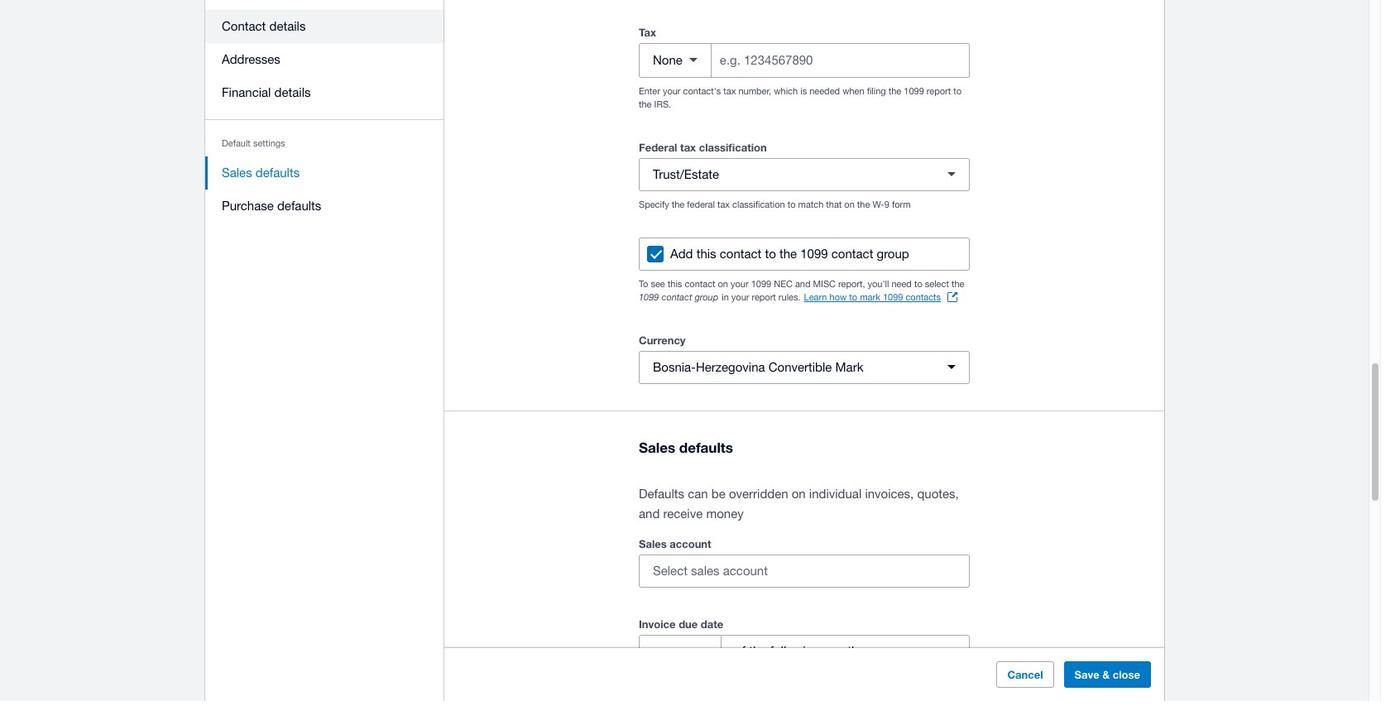 Task type: vqa. For each thing, say whether or not it's contained in the screenshot.
details
yes



Task type: locate. For each thing, give the bounding box(es) containing it.
0 horizontal spatial and
[[639, 506, 660, 520]]

1 vertical spatial details
[[274, 85, 311, 99]]

the
[[889, 86, 901, 96], [639, 99, 652, 109], [672, 199, 685, 209], [857, 199, 870, 209], [780, 246, 797, 260], [952, 279, 965, 289], [749, 644, 767, 658]]

1 vertical spatial this
[[668, 279, 682, 289]]

add this contact to the 1099 contact group
[[670, 246, 909, 260]]

on
[[844, 199, 855, 209], [718, 279, 728, 289], [792, 487, 806, 501]]

w-
[[873, 199, 885, 209]]

1 horizontal spatial group
[[877, 246, 909, 260]]

your right "in"
[[731, 292, 749, 302]]

none
[[653, 53, 683, 67]]

0 vertical spatial your
[[663, 86, 681, 96]]

0 horizontal spatial sales defaults
[[222, 166, 300, 180]]

your up irs.
[[663, 86, 681, 96]]

0 horizontal spatial this
[[668, 279, 682, 289]]

0 horizontal spatial on
[[718, 279, 728, 289]]

sales
[[222, 166, 252, 180], [639, 438, 675, 456], [639, 537, 667, 550]]

rules.
[[779, 292, 801, 302]]

2 vertical spatial on
[[792, 487, 806, 501]]

contacts
[[906, 292, 941, 302]]

addresses link
[[205, 43, 444, 76]]

report down nec
[[752, 292, 776, 302]]

1 horizontal spatial sales defaults
[[639, 438, 733, 456]]

filing
[[867, 86, 886, 96]]

report
[[927, 86, 951, 96], [752, 292, 776, 302]]

1 horizontal spatial this
[[697, 246, 716, 260]]

and for misc
[[795, 279, 811, 289]]

enter your contact's tax number, which is needed when filing the 1099 report to the irs.
[[639, 86, 962, 109]]

menu
[[205, 0, 444, 233]]

&
[[1103, 668, 1110, 681]]

currency
[[639, 333, 686, 346]]

on inside 'defaults can be overridden on individual invoices, quotes, and receive money'
[[792, 487, 806, 501]]

0 vertical spatial defaults
[[256, 166, 300, 180]]

purchase
[[222, 199, 274, 213]]

0 vertical spatial and
[[795, 279, 811, 289]]

irs.
[[654, 99, 671, 109]]

to down report,
[[849, 292, 858, 302]]

None number field
[[640, 636, 721, 667]]

group left "in"
[[695, 291, 719, 302]]

1 vertical spatial group
[[695, 291, 719, 302]]

sales defaults inside sales defaults link
[[222, 166, 300, 180]]

federal tax classification
[[639, 140, 767, 154]]

0 vertical spatial on
[[844, 199, 855, 209]]

details right contact
[[269, 19, 306, 33]]

account
[[670, 537, 711, 550]]

mark
[[860, 292, 880, 302]]

details for contact details
[[269, 19, 306, 33]]

1 vertical spatial report
[[752, 292, 776, 302]]

1 horizontal spatial report
[[927, 86, 951, 96]]

this right see
[[668, 279, 682, 289]]

0 vertical spatial sales
[[222, 166, 252, 180]]

the right of
[[749, 644, 767, 658]]

bosnia-herzegovina convertible mark
[[653, 360, 864, 374]]

close
[[1113, 668, 1140, 681]]

on inside 'to see this contact on your 1099 nec and misc report, you'll need to select the 1099 contact group in your report rules. learn how to mark 1099 contacts'
[[718, 279, 728, 289]]

money
[[706, 506, 744, 520]]

0 horizontal spatial report
[[752, 292, 776, 302]]

1 vertical spatial on
[[718, 279, 728, 289]]

0 vertical spatial sales defaults
[[222, 166, 300, 180]]

tax for tax
[[724, 86, 736, 96]]

group up the need
[[877, 246, 909, 260]]

and for receive
[[639, 506, 660, 520]]

0 vertical spatial group
[[877, 246, 909, 260]]

report right filing
[[927, 86, 951, 96]]

on left individual
[[792, 487, 806, 501]]

group
[[877, 246, 909, 260], [695, 291, 719, 302]]

purchase defaults
[[222, 199, 321, 213]]

details down addresses link
[[274, 85, 311, 99]]

1 vertical spatial sales defaults
[[639, 438, 733, 456]]

save
[[1075, 668, 1100, 681]]

save & close button
[[1064, 661, 1151, 688]]

form
[[892, 199, 911, 209]]

sales defaults
[[222, 166, 300, 180], [639, 438, 733, 456]]

date
[[701, 617, 724, 631]]

sales up defaults
[[639, 438, 675, 456]]

to right filing
[[954, 86, 962, 96]]

your left nec
[[731, 279, 749, 289]]

financial
[[222, 85, 271, 99]]

defaults for purchase defaults link
[[277, 199, 321, 213]]

2 vertical spatial defaults
[[679, 438, 733, 456]]

and down defaults
[[639, 506, 660, 520]]

of the following month
[[735, 644, 859, 658]]

trust/estate
[[653, 167, 719, 181]]

and up learn
[[795, 279, 811, 289]]

defaults down sales defaults link
[[277, 199, 321, 213]]

0 vertical spatial tax
[[724, 86, 736, 96]]

2 vertical spatial your
[[731, 292, 749, 302]]

tax right federal
[[717, 199, 730, 209]]

and inside 'to see this contact on your 1099 nec and misc report, you'll need to select the 1099 contact group in your report rules. learn how to mark 1099 contacts'
[[795, 279, 811, 289]]

on right that
[[844, 199, 855, 209]]

invoices,
[[865, 487, 914, 501]]

sales defaults down default settings
[[222, 166, 300, 180]]

invoice due date
[[639, 617, 724, 631]]

details
[[269, 19, 306, 33], [274, 85, 311, 99]]

tax inside enter your contact's tax number, which is needed when filing the 1099 report to the irs.
[[724, 86, 736, 96]]

specify
[[639, 199, 669, 209]]

sales left account
[[639, 537, 667, 550]]

details for financial details
[[274, 85, 311, 99]]

month
[[823, 644, 859, 658]]

sales down default
[[222, 166, 252, 180]]

contact
[[720, 246, 762, 260], [832, 246, 873, 260], [685, 279, 715, 289], [662, 291, 692, 302]]

0 horizontal spatial group
[[695, 291, 719, 302]]

0 vertical spatial details
[[269, 19, 306, 33]]

needed
[[810, 86, 840, 96]]

this right add
[[697, 246, 716, 260]]

2 vertical spatial tax
[[717, 199, 730, 209]]

cancel
[[1008, 668, 1043, 681]]

defaults
[[256, 166, 300, 180], [277, 199, 321, 213], [679, 438, 733, 456]]

in
[[722, 292, 729, 302]]

is
[[800, 86, 807, 96]]

the inside 'to see this contact on your 1099 nec and misc report, you'll need to select the 1099 contact group in your report rules. learn how to mark 1099 contacts'
[[952, 279, 965, 289]]

tax left number, in the right of the page
[[724, 86, 736, 96]]

1099 down the need
[[883, 292, 903, 302]]

1099 inside enter your contact's tax number, which is needed when filing the 1099 report to the irs.
[[904, 86, 924, 96]]

classification up trust/estate
[[699, 140, 767, 154]]

1 vertical spatial tax
[[680, 140, 696, 154]]

contact up "in"
[[720, 246, 762, 260]]

classification left match
[[732, 199, 785, 209]]

herzegovina
[[696, 360, 765, 374]]

to left match
[[788, 199, 796, 209]]

report,
[[838, 279, 865, 289]]

the right the select
[[952, 279, 965, 289]]

1 vertical spatial classification
[[732, 199, 785, 209]]

1 vertical spatial and
[[639, 506, 660, 520]]

0 vertical spatial this
[[697, 246, 716, 260]]

tax
[[639, 25, 656, 39]]

1099 left nec
[[751, 279, 771, 289]]

1099 right filing
[[904, 86, 924, 96]]

0 vertical spatial report
[[927, 86, 951, 96]]

defaults inside purchase defaults link
[[277, 199, 321, 213]]

tax up trust/estate
[[680, 140, 696, 154]]

default settings
[[222, 138, 285, 148]]

on up "in"
[[718, 279, 728, 289]]

this inside 'to see this contact on your 1099 nec and misc report, you'll need to select the 1099 contact group in your report rules. learn how to mark 1099 contacts'
[[668, 279, 682, 289]]

defaults up the 'can'
[[679, 438, 733, 456]]

tax
[[724, 86, 736, 96], [680, 140, 696, 154], [717, 199, 730, 209]]

contact down add
[[685, 279, 715, 289]]

that
[[826, 199, 842, 209]]

contact's
[[683, 86, 721, 96]]

invoice due date group
[[639, 635, 970, 668]]

on for report,
[[718, 279, 728, 289]]

financial details
[[222, 85, 311, 99]]

1 vertical spatial defaults
[[277, 199, 321, 213]]

1 horizontal spatial on
[[792, 487, 806, 501]]

defaults down the settings at the top of the page
[[256, 166, 300, 180]]

learn
[[804, 292, 827, 302]]

defaults inside sales defaults link
[[256, 166, 300, 180]]

your
[[663, 86, 681, 96], [731, 279, 749, 289], [731, 292, 749, 302]]

the down enter
[[639, 99, 652, 109]]

1 horizontal spatial and
[[795, 279, 811, 289]]

the up nec
[[780, 246, 797, 260]]

1099
[[904, 86, 924, 96], [801, 246, 828, 260], [751, 279, 771, 289], [639, 291, 659, 302], [883, 292, 903, 302]]

sales defaults up the 'can'
[[639, 438, 733, 456]]

add
[[670, 246, 693, 260]]

and inside 'defaults can be overridden on individual invoices, quotes, and receive money'
[[639, 506, 660, 520]]

to
[[954, 86, 962, 96], [788, 199, 796, 209], [765, 246, 776, 260], [914, 279, 923, 289], [849, 292, 858, 302]]

this
[[697, 246, 716, 260], [668, 279, 682, 289]]

0 vertical spatial classification
[[699, 140, 767, 154]]



Task type: describe. For each thing, give the bounding box(es) containing it.
Tax text field
[[718, 44, 969, 76]]

bosnia-herzegovina convertible mark button
[[639, 351, 970, 384]]

specify the federal tax classification to match that on the w-9 form
[[639, 199, 911, 209]]

select
[[925, 279, 949, 289]]

purchase defaults link
[[205, 190, 444, 223]]

cancel button
[[997, 661, 1054, 688]]

overridden
[[729, 487, 788, 501]]

to up contacts
[[914, 279, 923, 289]]

report inside enter your contact's tax number, which is needed when filing the 1099 report to the irs.
[[927, 86, 951, 96]]

you'll
[[868, 279, 889, 289]]

contact
[[222, 19, 266, 33]]

number,
[[739, 86, 771, 96]]

due
[[679, 617, 698, 631]]

2 horizontal spatial on
[[844, 199, 855, 209]]

learn how to mark 1099 contacts link
[[804, 290, 958, 303]]

mark
[[836, 360, 864, 374]]

bosnia-
[[653, 360, 696, 374]]

need
[[892, 279, 912, 289]]

to see this contact on your 1099 nec and misc report, you'll need to select the 1099 contact group in your report rules. learn how to mark 1099 contacts
[[639, 279, 965, 302]]

federal
[[687, 199, 715, 209]]

sales inside "menu"
[[222, 166, 252, 180]]

addresses
[[222, 52, 280, 66]]

defaults
[[639, 487, 684, 501]]

can
[[688, 487, 708, 501]]

sales defaults link
[[205, 156, 444, 190]]

contact up report,
[[832, 246, 873, 260]]

following
[[770, 644, 820, 658]]

none button
[[640, 44, 712, 77]]

1 vertical spatial sales
[[639, 438, 675, 456]]

misc
[[813, 279, 836, 289]]

report inside 'to see this contact on your 1099 nec and misc report, you'll need to select the 1099 contact group in your report rules. learn how to mark 1099 contacts'
[[752, 292, 776, 302]]

enter
[[639, 86, 660, 96]]

nec
[[774, 279, 793, 289]]

match
[[798, 199, 824, 209]]

to up nec
[[765, 246, 776, 260]]

1099 down to
[[639, 291, 659, 302]]

default
[[222, 138, 251, 148]]

of
[[735, 644, 746, 658]]

the left federal
[[672, 199, 685, 209]]

receive
[[663, 506, 703, 520]]

1099 up misc
[[801, 246, 828, 260]]

group inside 'to see this contact on your 1099 nec and misc report, you'll need to select the 1099 contact group in your report rules. learn how to mark 1099 contacts'
[[695, 291, 719, 302]]

settings
[[253, 138, 285, 148]]

defaults for sales defaults link
[[256, 166, 300, 180]]

contact details
[[222, 19, 306, 33]]

invoice
[[639, 617, 676, 631]]

tax for federal tax classification
[[717, 199, 730, 209]]

menu containing contact details
[[205, 0, 444, 233]]

contact details link
[[205, 10, 444, 43]]

sales account
[[639, 537, 711, 550]]

convertible
[[769, 360, 832, 374]]

the right filing
[[889, 86, 901, 96]]

see
[[651, 279, 665, 289]]

your inside enter your contact's tax number, which is needed when filing the 1099 report to the irs.
[[663, 86, 681, 96]]

which
[[774, 86, 798, 96]]

1 vertical spatial your
[[731, 279, 749, 289]]

2 vertical spatial sales
[[639, 537, 667, 550]]

the inside popup button
[[749, 644, 767, 658]]

when
[[843, 86, 865, 96]]

individual
[[809, 487, 862, 501]]

9
[[885, 199, 890, 209]]

federal
[[639, 140, 677, 154]]

trust/estate button
[[639, 158, 970, 191]]

on for money
[[792, 487, 806, 501]]

defaults can be overridden on individual invoices, quotes, and receive money
[[639, 487, 959, 520]]

save & close
[[1075, 668, 1140, 681]]

contact down see
[[662, 291, 692, 302]]

how
[[830, 292, 847, 302]]

quotes,
[[917, 487, 959, 501]]

financial details link
[[205, 76, 444, 109]]

to inside enter your contact's tax number, which is needed when filing the 1099 report to the irs.
[[954, 86, 962, 96]]

be
[[712, 487, 726, 501]]

Sales account field
[[640, 555, 969, 587]]

to
[[639, 279, 648, 289]]

the left w-
[[857, 199, 870, 209]]

none number field inside invoice due date group
[[640, 636, 721, 667]]

of the following month button
[[721, 635, 970, 668]]



